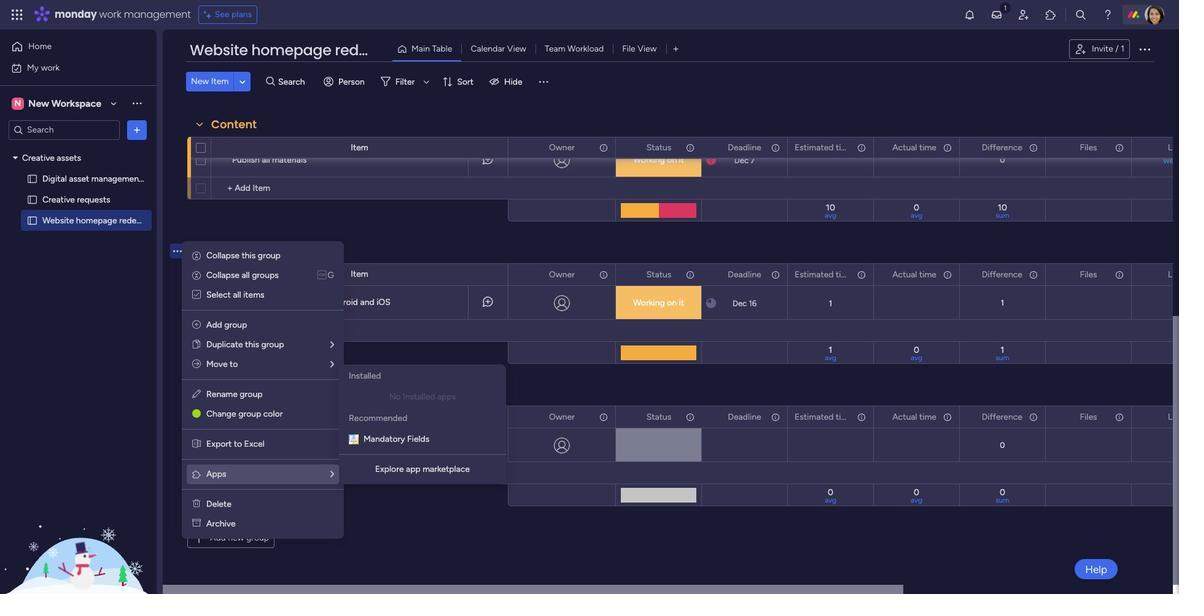Task type: locate. For each thing, give the bounding box(es) containing it.
0 vertical spatial estimated time field
[[792, 141, 854, 154]]

1 vertical spatial add
[[210, 533, 226, 544]]

1 difference field from the top
[[979, 141, 1026, 154]]

materials
[[272, 155, 307, 165]]

0 vertical spatial website
[[190, 40, 248, 60]]

homepage inside field
[[251, 40, 331, 60]]

0 vertical spatial status field
[[643, 141, 675, 154]]

homepage down requests
[[76, 215, 117, 226]]

v2 export to excel outline image
[[192, 439, 201, 450]]

2 vertical spatial owner
[[549, 412, 575, 422]]

item
[[211, 76, 229, 87], [351, 142, 368, 153], [351, 269, 368, 279], [351, 411, 368, 422]]

redesign up person
[[335, 40, 398, 60]]

estimated time for first "estimated time" field from the top
[[795, 142, 853, 153]]

1 vertical spatial website homepage redesign
[[42, 215, 152, 226]]

export to excel
[[206, 439, 265, 450]]

workload
[[568, 44, 604, 54]]

3 difference from the top
[[982, 412, 1023, 422]]

to
[[230, 359, 238, 370], [234, 439, 242, 450], [345, 440, 353, 450]]

0 horizontal spatial all
[[233, 290, 241, 300]]

my work button
[[7, 58, 132, 78]]

actual for 3rd the actual time field from the top of the page
[[892, 412, 917, 422]]

my
[[27, 62, 39, 73]]

to left the feedback
[[345, 440, 353, 450]]

column information image for 1st "estimated time" field from the bottom of the page
[[857, 412, 867, 422]]

10 inside 10 avg
[[826, 203, 835, 213]]

see plans button
[[198, 6, 257, 24]]

caret down image
[[13, 154, 18, 162]]

all left groups
[[242, 270, 250, 281]]

add for add new group
[[210, 533, 226, 544]]

Estimated time field
[[792, 141, 854, 154], [792, 268, 854, 282], [792, 411, 854, 424]]

ios
[[377, 297, 391, 308]]

2 vertical spatial estimated
[[795, 412, 834, 422]]

1 vertical spatial deadline field
[[725, 268, 764, 282]]

collapse right svg icon
[[206, 251, 239, 261]]

workspace selection element
[[12, 96, 103, 111]]

1 vertical spatial estimated
[[795, 269, 834, 280]]

2 view from the left
[[638, 44, 657, 54]]

it
[[679, 155, 684, 165], [679, 298, 684, 308]]

work inside button
[[41, 62, 60, 73]]

installed right no
[[403, 392, 435, 402]]

person button
[[319, 72, 372, 92]]

column information image
[[599, 143, 609, 153], [685, 143, 695, 153], [857, 143, 867, 153], [943, 143, 953, 153], [1029, 143, 1039, 153], [599, 270, 609, 280], [943, 270, 953, 280], [1029, 270, 1039, 280], [1115, 270, 1125, 280], [857, 412, 867, 422], [943, 412, 953, 422], [1029, 412, 1039, 422], [1115, 412, 1125, 422]]

1 horizontal spatial work
[[99, 7, 121, 21]]

1 vertical spatial work
[[41, 62, 60, 73]]

1 horizontal spatial view
[[638, 44, 657, 54]]

column information image for 2nd the actual time field from the top
[[943, 270, 953, 280]]

1 vertical spatial apps image
[[192, 470, 201, 480]]

app logo image
[[349, 435, 359, 445]]

sum for 10
[[996, 211, 1010, 220]]

item for responsive design
[[351, 269, 368, 279]]

0 vertical spatial deadline
[[728, 142, 761, 153]]

2 list arrow image from the top
[[330, 361, 334, 369]]

0 vertical spatial difference field
[[979, 141, 1026, 154]]

group up groups
[[258, 251, 281, 261]]

1 status from the top
[[647, 142, 671, 153]]

column information image for second owner "field" from the bottom of the page
[[599, 270, 609, 280]]

check out homepage on android and ios
[[232, 297, 391, 308]]

view for calendar view
[[507, 44, 526, 54]]

0 vertical spatial files
[[1080, 142, 1097, 153]]

public board image for creative requests
[[26, 194, 38, 205]]

work right monday
[[99, 7, 121, 21]]

collapse
[[206, 251, 239, 261], [206, 270, 239, 281]]

2 deadline field from the top
[[725, 268, 764, 282]]

add inside button
[[210, 533, 226, 544]]

apps image
[[1045, 9, 1057, 21], [192, 470, 201, 480]]

1 vertical spatial installed
[[403, 392, 435, 402]]

see
[[215, 9, 229, 20]]

homepage right out
[[274, 297, 315, 308]]

options image
[[770, 137, 779, 158], [942, 137, 951, 158], [1114, 137, 1123, 158], [685, 264, 693, 285], [1028, 264, 1037, 285], [171, 282, 181, 323], [685, 407, 693, 428], [770, 407, 779, 428], [856, 407, 865, 428], [171, 424, 181, 466]]

menu image
[[537, 76, 550, 88]]

1 view from the left
[[507, 44, 526, 54]]

difference
[[982, 142, 1023, 153], [982, 269, 1023, 280], [982, 412, 1023, 422]]

3 estimated time from the top
[[795, 412, 853, 422]]

1 horizontal spatial installed
[[403, 392, 435, 402]]

3 actual time from the top
[[892, 412, 937, 422]]

1 horizontal spatial website
[[190, 40, 248, 60]]

creative up public board image
[[22, 153, 55, 163]]

2 status from the top
[[647, 269, 671, 280]]

estimated
[[795, 142, 834, 153], [795, 269, 834, 280], [795, 412, 834, 422]]

3 actual from the top
[[892, 412, 917, 422]]

2 sum from the top
[[996, 354, 1010, 362]]

0 vertical spatial work
[[99, 7, 121, 21]]

0 avg
[[911, 203, 923, 220], [911, 345, 923, 362], [825, 488, 837, 505], [911, 488, 923, 505]]

list arrow image for this
[[330, 341, 334, 349]]

column information image for second status field from the bottom
[[685, 270, 695, 280]]

homepage inside list box
[[76, 215, 117, 226]]

new left angle down image
[[191, 76, 209, 87]]

1 inside button
[[1121, 44, 1125, 54]]

1 collapse from the top
[[206, 251, 239, 261]]

0 vertical spatial actual
[[892, 142, 917, 153]]

1 vertical spatial files
[[1080, 269, 1097, 280]]

column information image for "difference" field related to content
[[1029, 143, 1039, 153]]

1 deadline field from the top
[[725, 141, 764, 154]]

invite / 1
[[1092, 44, 1125, 54]]

2 actual time field from the top
[[889, 268, 940, 282]]

responsive
[[211, 243, 275, 259]]

0 vertical spatial working
[[633, 155, 665, 165]]

website
[[190, 40, 248, 60], [42, 215, 74, 226]]

group right new
[[246, 533, 269, 544]]

item for content
[[351, 142, 368, 153]]

1 vertical spatial it
[[679, 298, 684, 308]]

menu containing collapse this group
[[182, 241, 344, 539]]

0 vertical spatial dec
[[734, 156, 749, 165]]

calendar
[[471, 44, 505, 54]]

list box
[[0, 145, 169, 397]]

10 inside the 10 sum
[[998, 203, 1007, 213]]

v2 circle image
[[192, 409, 201, 419]]

0 inside 0 sum
[[1000, 488, 1005, 498]]

home
[[28, 41, 52, 52]]

2 difference field from the top
[[979, 268, 1026, 282]]

1 vertical spatial + add item text field
[[217, 324, 502, 338]]

0 horizontal spatial work
[[41, 62, 60, 73]]

2 10 from the left
[[998, 203, 1007, 213]]

Status field
[[643, 141, 675, 154], [643, 268, 675, 282], [643, 411, 675, 424]]

3 owner field from the top
[[546, 411, 578, 424]]

2 vertical spatial status
[[647, 412, 671, 422]]

0 vertical spatial working on it
[[633, 155, 684, 165]]

v2 search image
[[266, 75, 275, 89]]

status for second status field from the bottom
[[647, 269, 671, 280]]

view
[[507, 44, 526, 54], [638, 44, 657, 54]]

dec for dec 16
[[733, 299, 747, 308]]

1 vertical spatial status
[[647, 269, 671, 280]]

1 vertical spatial owner
[[549, 269, 575, 280]]

fields
[[407, 434, 430, 445]]

new inside workspace selection element
[[28, 97, 49, 109]]

1 vertical spatial working
[[633, 298, 665, 308]]

0 vertical spatial actual time
[[892, 142, 937, 153]]

group up the "change group color"
[[240, 389, 263, 400]]

1 vertical spatial working on it
[[633, 298, 684, 308]]

2 vertical spatial files
[[1080, 412, 1097, 422]]

2 vertical spatial actual time
[[892, 412, 937, 422]]

android
[[329, 297, 358, 308]]

1 vertical spatial actual time
[[892, 269, 937, 280]]

1 sum from the top
[[996, 211, 1010, 220]]

column information image for 3rd 'files' field from the top of the page
[[1115, 412, 1125, 422]]

v2 delete line image
[[192, 499, 201, 510]]

Search in workspace field
[[26, 123, 103, 137]]

v2 edit line image
[[192, 389, 201, 400]]

to left 'excel'
[[234, 439, 242, 450]]

no installed apps menu item
[[349, 390, 496, 405]]

menu
[[182, 241, 344, 539]]

1 vertical spatial list arrow image
[[330, 361, 334, 369]]

sum
[[996, 211, 1010, 220], [996, 354, 1010, 362], [996, 496, 1010, 505]]

3 owner from the top
[[549, 412, 575, 422]]

add group
[[206, 320, 247, 330]]

1 difference from the top
[[982, 142, 1023, 153]]

website down creative requests
[[42, 215, 74, 226]]

1 sum
[[996, 345, 1010, 362]]

new right n
[[28, 97, 49, 109]]

list box containing creative assets
[[0, 145, 169, 397]]

website homepage redesign
[[190, 40, 398, 60], [42, 215, 152, 226]]

1 vertical spatial deadline
[[728, 269, 761, 280]]

v2 shortcuts ctrl image
[[318, 270, 326, 281]]

1 vertical spatial difference
[[982, 269, 1023, 280]]

n
[[14, 98, 21, 108]]

v2 overdue deadline image
[[706, 154, 716, 166]]

difference for content
[[982, 142, 1023, 153]]

10 for 10 avg
[[826, 203, 835, 213]]

responsive design
[[211, 243, 316, 259]]

3 status from the top
[[647, 412, 671, 422]]

2 public board image from the top
[[26, 215, 38, 226]]

option
[[0, 147, 157, 149]]

group
[[258, 251, 281, 261], [224, 320, 247, 330], [261, 340, 284, 350], [240, 389, 263, 400], [238, 409, 261, 419], [246, 533, 269, 544]]

2 vertical spatial list arrow image
[[330, 470, 334, 479]]

Owner field
[[546, 141, 578, 154], [546, 268, 578, 282], [546, 411, 578, 424]]

0 vertical spatial list arrow image
[[330, 341, 334, 349]]

2 vertical spatial sum
[[996, 496, 1010, 505]]

column information image for responsive design's 'files' field
[[1115, 270, 1125, 280]]

1 owner from the top
[[549, 142, 575, 153]]

Files field
[[1077, 141, 1100, 154], [1077, 268, 1100, 282], [1077, 411, 1100, 424]]

1 owner field from the top
[[546, 141, 578, 154]]

1 list arrow image from the top
[[330, 341, 334, 349]]

homepage up search field
[[251, 40, 331, 60]]

1 horizontal spatial all
[[242, 270, 250, 281]]

all for select
[[233, 290, 241, 300]]

owner for content
[[549, 142, 575, 153]]

1 horizontal spatial 10
[[998, 203, 1007, 213]]

new
[[191, 76, 209, 87], [28, 97, 49, 109]]

Launch field
[[208, 386, 255, 402]]

website homepage redesign down requests
[[42, 215, 152, 226]]

2 actual time from the top
[[892, 269, 937, 280]]

column information image for 3rd the actual time field from the top of the page
[[943, 412, 953, 422]]

1 vertical spatial creative
[[42, 194, 75, 205]]

owner
[[549, 142, 575, 153], [549, 269, 575, 280], [549, 412, 575, 422]]

column information image for first "estimated time" field from the top
[[857, 143, 867, 153]]

1 public board image from the top
[[26, 194, 38, 205]]

this for duplicate
[[245, 340, 259, 350]]

column information image
[[771, 143, 781, 153], [1115, 143, 1125, 153], [685, 270, 695, 280], [771, 270, 781, 280], [857, 270, 867, 280], [599, 412, 609, 422], [685, 412, 695, 422], [771, 412, 781, 422]]

1 vertical spatial all
[[242, 270, 250, 281]]

collapse for collapse this group
[[206, 251, 239, 261]]

0 vertical spatial add
[[206, 320, 222, 330]]

creative down digital
[[42, 194, 75, 205]]

Deadline field
[[725, 141, 764, 154], [725, 268, 764, 282], [725, 411, 764, 424]]

list arrow image
[[330, 341, 334, 349], [330, 361, 334, 369], [330, 470, 334, 479]]

1 files from the top
[[1080, 142, 1097, 153]]

1 vertical spatial estimated time
[[795, 269, 853, 280]]

column information image for 1st deadline field from the bottom of the page
[[771, 412, 781, 422]]

my work
[[27, 62, 60, 73]]

1 vertical spatial files field
[[1077, 268, 1100, 282]]

files for responsive design
[[1080, 269, 1097, 280]]

estimated time
[[795, 142, 853, 153], [795, 269, 853, 280], [795, 412, 853, 422]]

0 horizontal spatial new
[[28, 97, 49, 109]]

work right my
[[41, 62, 60, 73]]

1 vertical spatial new
[[28, 97, 49, 109]]

0 horizontal spatial website homepage redesign
[[42, 215, 152, 226]]

add right v2 add outline image
[[206, 320, 222, 330]]

0 horizontal spatial installed
[[349, 371, 381, 381]]

2 vertical spatial owner field
[[546, 411, 578, 424]]

archive
[[206, 519, 236, 529]]

0 vertical spatial actual time field
[[889, 141, 940, 154]]

1 vertical spatial owner field
[[546, 268, 578, 282]]

None field
[[1165, 141, 1179, 154], [1165, 268, 1179, 282], [1165, 411, 1179, 424], [1165, 141, 1179, 154], [1165, 268, 1179, 282], [1165, 411, 1179, 424]]

files
[[1080, 142, 1097, 153], [1080, 269, 1097, 280], [1080, 412, 1097, 422]]

2 vertical spatial deadline field
[[725, 411, 764, 424]]

files field for content
[[1077, 141, 1100, 154]]

to for move
[[230, 359, 238, 370]]

on
[[667, 155, 677, 165], [317, 297, 327, 308], [667, 298, 677, 308]]

1 vertical spatial estimated time field
[[792, 268, 854, 282]]

deadline for content
[[728, 142, 761, 153]]

estimated time for 1st "estimated time" field from the bottom of the page
[[795, 412, 853, 422]]

0 vertical spatial estimated
[[795, 142, 834, 153]]

sum for 0
[[996, 496, 1010, 505]]

2 horizontal spatial all
[[262, 155, 270, 165]]

all left items
[[233, 290, 241, 300]]

1 inside 1 sum
[[1001, 345, 1004, 356]]

Actual time field
[[889, 141, 940, 154], [889, 268, 940, 282], [889, 411, 940, 424]]

view right file
[[638, 44, 657, 54]]

redesign down (dam)
[[119, 215, 152, 226]]

2 vertical spatial estimated time field
[[792, 411, 854, 424]]

2 + add item text field from the top
[[217, 324, 502, 338]]

add down archive
[[210, 533, 226, 544]]

1 vertical spatial actual
[[892, 269, 917, 280]]

view inside file view button
[[638, 44, 657, 54]]

0 vertical spatial new
[[191, 76, 209, 87]]

1 vertical spatial homepage
[[76, 215, 117, 226]]

all
[[262, 155, 270, 165], [242, 270, 250, 281], [233, 290, 241, 300]]

0 vertical spatial files field
[[1077, 141, 1100, 154]]

0 vertical spatial status
[[647, 142, 671, 153]]

2 deadline from the top
[[728, 269, 761, 280]]

dapulse addbtn image
[[1081, 159, 1084, 164]]

apps image right 'invite members' image
[[1045, 9, 1057, 21]]

0 vertical spatial difference
[[982, 142, 1023, 153]]

group left color
[[238, 409, 261, 419]]

management
[[124, 7, 191, 21], [91, 174, 142, 184]]

dec left 16
[[733, 299, 747, 308]]

deadline for responsive design
[[728, 269, 761, 280]]

actual for third the actual time field from the bottom of the page
[[892, 142, 917, 153]]

new inside button
[[191, 76, 209, 87]]

calendar view
[[471, 44, 526, 54]]

creative requests
[[42, 194, 110, 205]]

1 vertical spatial status field
[[643, 268, 675, 282]]

1 vertical spatial difference field
[[979, 268, 1026, 282]]

2 collapse from the top
[[206, 270, 239, 281]]

to right the move
[[230, 359, 238, 370]]

0 vertical spatial homepage
[[251, 40, 331, 60]]

column information image for "difference" field corresponding to responsive design
[[1029, 270, 1039, 280]]

10 for 10 sum
[[998, 203, 1007, 213]]

1 estimated from the top
[[795, 142, 834, 153]]

Difference field
[[979, 141, 1026, 154], [979, 268, 1026, 282], [979, 411, 1026, 424]]

this up collapse all groups
[[242, 251, 256, 261]]

dec left 7
[[734, 156, 749, 165]]

1 files field from the top
[[1077, 141, 1100, 154]]

options image
[[1137, 42, 1152, 57], [131, 124, 143, 136], [598, 137, 607, 158], [685, 137, 693, 158], [856, 137, 865, 158], [1028, 137, 1037, 158], [598, 264, 607, 285], [770, 264, 779, 285], [856, 264, 865, 285], [942, 264, 951, 285], [1114, 264, 1123, 285], [598, 407, 607, 428], [942, 407, 951, 428], [1028, 407, 1037, 428], [1114, 407, 1123, 428]]

difference field for responsive design
[[979, 268, 1026, 282]]

website homepage redesign up search field
[[190, 40, 398, 60]]

0 vertical spatial management
[[124, 7, 191, 21]]

column information image for 1st status field from the bottom of the page
[[685, 412, 695, 422]]

2 vertical spatial all
[[233, 290, 241, 300]]

0 vertical spatial creative
[[22, 153, 55, 163]]

add new group
[[210, 533, 269, 544]]

10
[[826, 203, 835, 213], [998, 203, 1007, 213]]

2 files field from the top
[[1077, 268, 1100, 282]]

2 estimated time from the top
[[795, 269, 853, 280]]

filter
[[395, 76, 415, 87]]

1 actual from the top
[[892, 142, 917, 153]]

1 vertical spatial website
[[42, 215, 74, 226]]

creative for creative requests
[[42, 194, 75, 205]]

plans
[[232, 9, 252, 20]]

apps image left apps
[[192, 470, 201, 480]]

collapse up select
[[206, 270, 239, 281]]

arrow down image
[[419, 74, 434, 89]]

2 vertical spatial estimated time
[[795, 412, 853, 422]]

public board image
[[26, 194, 38, 205], [26, 215, 38, 226]]

new item button
[[186, 72, 234, 92]]

2 working on it from the top
[[633, 298, 684, 308]]

2 vertical spatial status field
[[643, 411, 675, 424]]

design
[[278, 243, 316, 259]]

2 files from the top
[[1080, 269, 1097, 280]]

estimated time for second "estimated time" field from the top of the page
[[795, 269, 853, 280]]

export
[[206, 439, 232, 450]]

2 actual from the top
[[892, 269, 917, 280]]

0 vertical spatial sum
[[996, 211, 1010, 220]]

1 vertical spatial this
[[245, 340, 259, 350]]

1 estimated time from the top
[[795, 142, 853, 153]]

3 difference field from the top
[[979, 411, 1026, 424]]

0 vertical spatial deadline field
[[725, 141, 764, 154]]

all right publish
[[262, 155, 270, 165]]

3 deadline field from the top
[[725, 411, 764, 424]]

2 vertical spatial difference
[[982, 412, 1023, 422]]

0 vertical spatial website homepage redesign
[[190, 40, 398, 60]]

dapulse archived image
[[192, 519, 201, 529]]

3 list arrow image from the top
[[330, 470, 334, 479]]

0 vertical spatial + add item text field
[[217, 181, 502, 196]]

recommended
[[349, 413, 407, 424]]

requests
[[77, 194, 110, 205]]

2 vertical spatial deadline
[[728, 412, 761, 422]]

svg image
[[192, 249, 201, 263]]

workspace
[[51, 97, 101, 109]]

0 vertical spatial collapse
[[206, 251, 239, 261]]

main
[[411, 44, 430, 54]]

3 sum from the top
[[996, 496, 1010, 505]]

work for my
[[41, 62, 60, 73]]

1 10 from the left
[[826, 203, 835, 213]]

view right calendar
[[507, 44, 526, 54]]

1 horizontal spatial new
[[191, 76, 209, 87]]

0 horizontal spatial redesign
[[119, 215, 152, 226]]

2 difference from the top
[[982, 269, 1023, 280]]

1 deadline from the top
[[728, 142, 761, 153]]

1 vertical spatial collapse
[[206, 270, 239, 281]]

website up new item
[[190, 40, 248, 60]]

this right duplicate
[[245, 340, 259, 350]]

1 status field from the top
[[643, 141, 675, 154]]

status
[[647, 142, 671, 153], [647, 269, 671, 280], [647, 412, 671, 422]]

1 vertical spatial redesign
[[119, 215, 152, 226]]

1 actual time from the top
[[892, 142, 937, 153]]

time
[[836, 142, 853, 153], [919, 142, 937, 153], [836, 269, 853, 280], [919, 269, 937, 280], [836, 412, 853, 422], [919, 412, 937, 422]]

content
[[211, 117, 257, 132]]

hide button
[[485, 72, 530, 92]]

add
[[206, 320, 222, 330], [210, 533, 226, 544]]

all for publish
[[262, 155, 270, 165]]

filter button
[[376, 72, 434, 92]]

0 vertical spatial redesign
[[335, 40, 398, 60]]

apps
[[206, 469, 226, 480]]

invite members image
[[1018, 9, 1030, 21]]

view inside calendar view button
[[507, 44, 526, 54]]

(dam)
[[144, 174, 169, 184]]

1 vertical spatial actual time field
[[889, 268, 940, 282]]

actual time
[[892, 142, 937, 153], [892, 269, 937, 280], [892, 412, 937, 422]]

person
[[338, 76, 365, 87]]

0 vertical spatial this
[[242, 251, 256, 261]]

help button
[[1075, 560, 1118, 580]]

creative assets
[[22, 153, 81, 163]]

collapse all groups
[[206, 270, 279, 281]]

0 vertical spatial owner
[[549, 142, 575, 153]]

+ Add Item text field
[[217, 181, 502, 196], [217, 324, 502, 338]]

0 horizontal spatial 10
[[826, 203, 835, 213]]

column information image for third the actual time field from the bottom of the page
[[943, 143, 953, 153]]

1 horizontal spatial website homepage redesign
[[190, 40, 398, 60]]

installed up recommended
[[349, 371, 381, 381]]



Task type: describe. For each thing, give the bounding box(es) containing it.
duplicate this group
[[206, 340, 284, 350]]

difference field for content
[[979, 141, 1026, 154]]

status for first status field from the top
[[647, 142, 671, 153]]

monday
[[55, 7, 97, 21]]

workspace image
[[12, 97, 24, 110]]

1 inside 1 avg
[[829, 345, 832, 356]]

adjustments
[[255, 440, 303, 450]]

add view image
[[673, 45, 678, 54]]

2 estimated time field from the top
[[792, 268, 854, 282]]

main table
[[411, 44, 452, 54]]

according
[[305, 440, 343, 450]]

3 actual time field from the top
[[889, 411, 940, 424]]

see plans
[[215, 9, 252, 20]]

difference for launch
[[982, 412, 1023, 422]]

actual time for third the actual time field from the bottom of the page
[[892, 142, 937, 153]]

add new group button
[[187, 529, 275, 548]]

owner field for content
[[546, 141, 578, 154]]

collapse this group
[[206, 251, 281, 261]]

change group color
[[206, 409, 283, 419]]

deadline field for responsive design
[[725, 268, 764, 282]]

group down out
[[261, 340, 284, 350]]

redesign inside field
[[335, 40, 398, 60]]

column information image for first status field from the top
[[685, 143, 695, 153]]

lottie animation element
[[0, 470, 157, 595]]

move to
[[206, 359, 238, 370]]

monday work management
[[55, 7, 191, 21]]

column information image for 'files' field associated with content
[[1115, 143, 1125, 153]]

new for new workspace
[[28, 97, 49, 109]]

select product image
[[11, 9, 23, 21]]

Content field
[[208, 117, 260, 133]]

new workspace
[[28, 97, 101, 109]]

files field for responsive design
[[1077, 268, 1100, 282]]

actual time for 2nd the actual time field from the top
[[892, 269, 937, 280]]

Search field
[[275, 73, 312, 90]]

dec for dec 7
[[734, 156, 749, 165]]

3 estimated time field from the top
[[792, 411, 854, 424]]

workspace options image
[[131, 97, 143, 109]]

items
[[243, 290, 264, 300]]

actual time for 3rd the actual time field from the top of the page
[[892, 412, 937, 422]]

group up duplicate this group
[[224, 320, 247, 330]]

main table button
[[392, 39, 461, 59]]

item inside button
[[211, 76, 229, 87]]

v2 duplicate o image
[[193, 340, 200, 350]]

v2 moveto o image
[[192, 359, 201, 370]]

3 files from the top
[[1080, 412, 1097, 422]]

column information image for deadline field related to content
[[771, 143, 781, 153]]

explore
[[375, 464, 404, 475]]

collapse for collapse all groups
[[206, 270, 239, 281]]

delete
[[206, 499, 231, 510]]

lottie animation image
[[0, 470, 157, 595]]

difference field for launch
[[979, 411, 1026, 424]]

view for file view
[[638, 44, 657, 54]]

10 sum
[[996, 203, 1010, 220]]

column information image for owner "field" corresponding to content
[[599, 143, 609, 153]]

dec 16
[[733, 299, 757, 308]]

creative for creative assets
[[22, 153, 55, 163]]

invite
[[1092, 44, 1113, 54]]

mandatory
[[364, 434, 405, 445]]

digital asset management (dam)
[[42, 174, 169, 184]]

make adjustments according to feedback
[[232, 440, 391, 450]]

search everything image
[[1075, 9, 1087, 21]]

1 actual time field from the top
[[889, 141, 940, 154]]

owner field for launch
[[546, 411, 578, 424]]

1 it from the top
[[679, 155, 684, 165]]

inbox image
[[991, 9, 1003, 21]]

marketplace
[[423, 464, 470, 475]]

excel
[[244, 439, 265, 450]]

3 estimated from the top
[[795, 412, 834, 422]]

actual for 2nd the actual time field from the top
[[892, 269, 917, 280]]

select all items
[[206, 290, 264, 300]]

make
[[232, 440, 253, 450]]

redesign inside list box
[[119, 215, 152, 226]]

dec 7
[[734, 156, 755, 165]]

installed inside no installed apps menu item
[[403, 392, 435, 402]]

help image
[[1102, 9, 1114, 21]]

0 horizontal spatial apps image
[[192, 470, 201, 480]]

asset
[[69, 174, 89, 184]]

public board image
[[26, 173, 38, 185]]

team
[[545, 44, 565, 54]]

difference for responsive design
[[982, 269, 1023, 280]]

2 vertical spatial homepage
[[274, 297, 315, 308]]

3 files field from the top
[[1077, 411, 1100, 424]]

files for content
[[1080, 142, 1097, 153]]

invite / 1 button
[[1069, 39, 1130, 59]]

file view
[[622, 44, 657, 54]]

group inside button
[[246, 533, 269, 544]]

website homepage redesign inside field
[[190, 40, 398, 60]]

no
[[389, 392, 401, 402]]

move
[[206, 359, 228, 370]]

list arrow image for to
[[330, 361, 334, 369]]

item for launch
[[351, 411, 368, 422]]

3 status field from the top
[[643, 411, 675, 424]]

new
[[228, 533, 244, 544]]

2 owner from the top
[[549, 269, 575, 280]]

website inside field
[[190, 40, 248, 60]]

management for asset
[[91, 174, 142, 184]]

2 estimated from the top
[[795, 269, 834, 280]]

2 owner field from the top
[[546, 268, 578, 282]]

v2 add outline image
[[192, 320, 201, 330]]

groups
[[252, 270, 279, 281]]

change
[[206, 409, 236, 419]]

status for 1st status field from the bottom of the page
[[647, 412, 671, 422]]

no installed apps
[[389, 392, 456, 402]]

duplicate
[[206, 340, 243, 350]]

to for export
[[234, 439, 242, 450]]

1 estimated time field from the top
[[792, 141, 854, 154]]

new item
[[191, 76, 229, 87]]

add for add group
[[206, 320, 222, 330]]

0 sum
[[996, 488, 1010, 505]]

column information image for launch's "difference" field
[[1029, 412, 1039, 422]]

16
[[749, 299, 757, 308]]

1 working on it from the top
[[633, 155, 684, 165]]

management for work
[[124, 7, 191, 21]]

owner for launch
[[549, 412, 575, 422]]

public board image for website homepage redesign
[[26, 215, 38, 226]]

mandatory fields
[[364, 434, 430, 445]]

new for new item
[[191, 76, 209, 87]]

Responsive design field
[[208, 243, 320, 259]]

no file image
[[1083, 153, 1093, 168]]

webs link
[[1161, 156, 1179, 165]]

3 deadline from the top
[[728, 412, 761, 422]]

file view button
[[613, 39, 666, 59]]

file
[[622, 44, 635, 54]]

check
[[232, 297, 257, 308]]

website inside list box
[[42, 215, 74, 226]]

10 avg
[[825, 203, 837, 220]]

sort button
[[438, 72, 481, 92]]

column information image for deadline field corresponding to responsive design
[[771, 270, 781, 280]]

select
[[206, 290, 231, 300]]

v2 checkbox small outline image
[[192, 290, 201, 300]]

Website homepage redesign field
[[187, 40, 398, 61]]

james peterson image
[[1145, 5, 1164, 25]]

1 working from the top
[[633, 155, 665, 165]]

calendar view button
[[461, 39, 536, 59]]

1 image
[[1000, 1, 1011, 14]]

work for monday
[[99, 7, 121, 21]]

webs
[[1164, 156, 1179, 165]]

color
[[263, 409, 283, 419]]

deadline field for content
[[725, 141, 764, 154]]

1 + add item text field from the top
[[217, 181, 502, 196]]

and
[[360, 297, 374, 308]]

rename
[[206, 389, 238, 400]]

help
[[1085, 563, 1107, 576]]

angle down image
[[240, 77, 245, 86]]

app
[[406, 464, 421, 475]]

team workload
[[545, 44, 604, 54]]

7
[[751, 156, 755, 165]]

assets
[[57, 153, 81, 163]]

2 it from the top
[[679, 298, 684, 308]]

home button
[[7, 37, 132, 57]]

this for collapse
[[242, 251, 256, 261]]

sum for 1
[[996, 354, 1010, 362]]

svg image
[[192, 268, 201, 283]]

option inside list box
[[0, 147, 157, 149]]

hide
[[504, 76, 522, 87]]

publish all materials
[[232, 155, 307, 165]]

all for collapse
[[242, 270, 250, 281]]

notifications image
[[964, 9, 976, 21]]

2 working from the top
[[633, 298, 665, 308]]

0 vertical spatial installed
[[349, 371, 381, 381]]

column information image for owner "field" related to launch
[[599, 412, 609, 422]]

team workload button
[[536, 39, 613, 59]]

2 status field from the top
[[643, 268, 675, 282]]

explore app marketplace
[[375, 464, 470, 475]]

digital
[[42, 174, 67, 184]]

0 vertical spatial apps image
[[1045, 9, 1057, 21]]

table
[[432, 44, 452, 54]]



Task type: vqa. For each thing, say whether or not it's contained in the screenshot.
bottom homepage
yes



